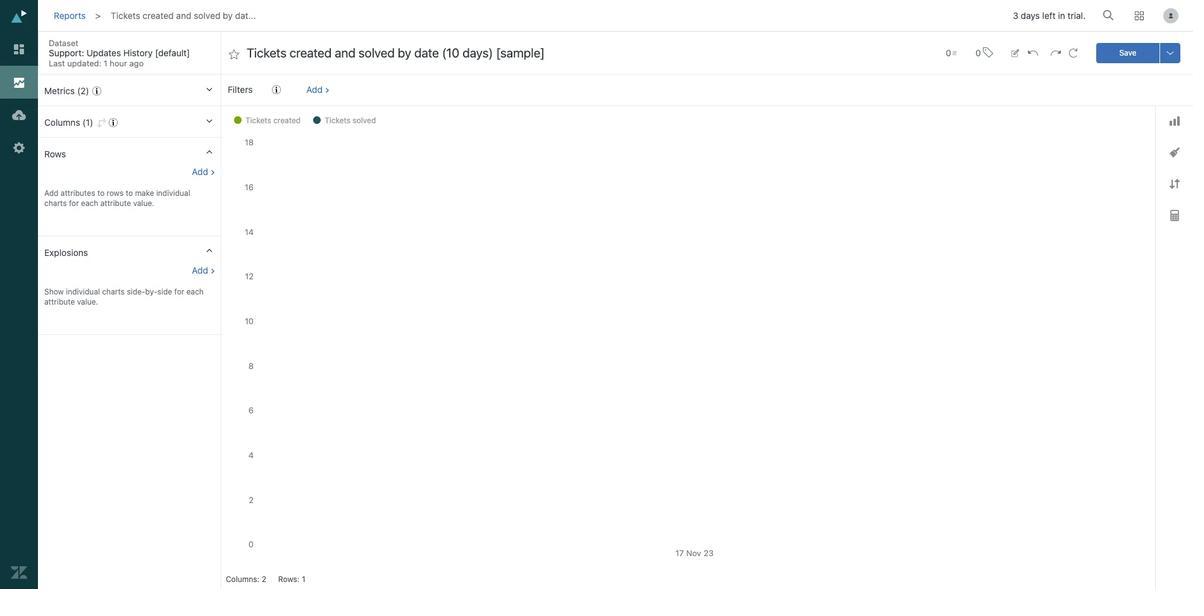 Task type: describe. For each thing, give the bounding box(es) containing it.
each inside show individual charts side-by-side for each attribute value.
[[187, 287, 204, 297]]

attributes
[[61, 189, 95, 198]]

support:
[[49, 47, 84, 58]]

columns:
[[226, 575, 260, 585]]

attribute inside show individual charts side-by-side for each attribute value.
[[44, 297, 75, 307]]

tickets created and solved by dat...
[[111, 10, 256, 21]]

datasets image
[[11, 107, 27, 123]]

0 for 0 dropdown button
[[946, 47, 952, 58]]

rows
[[44, 149, 66, 160]]

1 vertical spatial solved
[[353, 116, 376, 125]]

(1)
[[83, 117, 93, 128]]

dataset
[[49, 38, 78, 48]]

1 to from the left
[[97, 189, 105, 198]]

metrics (2)
[[44, 85, 89, 96]]

combined shape image
[[1170, 148, 1180, 158]]

by-
[[145, 287, 157, 297]]

tickets for tickets created and solved by dat...
[[111, 10, 140, 21]]

each inside add attributes to rows to make individual charts for each attribute value.
[[81, 199, 98, 208]]

charts inside show individual charts side-by-side for each attribute value.
[[102, 287, 125, 297]]

updated:
[[67, 58, 101, 68]]

trial.
[[1068, 10, 1086, 21]]

dashboard image
[[11, 41, 27, 58]]

rows
[[107, 189, 124, 198]]

arrow right14 image
[[210, 41, 222, 53]]

and
[[176, 10, 191, 21]]

last
[[49, 58, 65, 68]]

zendesk products image
[[1136, 11, 1144, 20]]

[default]
[[155, 47, 190, 58]]

show individual charts side-by-side for each attribute value.
[[44, 287, 204, 307]]

explosions
[[44, 247, 88, 258]]

(2)
[[77, 85, 89, 96]]

ago
[[129, 58, 144, 68]]

left
[[1043, 10, 1056, 21]]

created for tickets created
[[274, 116, 301, 125]]

individual inside add attributes to rows to make individual charts for each attribute value.
[[156, 189, 190, 198]]

history
[[123, 47, 153, 58]]

1 inside the dataset support: updates history [default] last updated: 1 hour ago
[[104, 58, 107, 68]]

value. inside add attributes to rows to make individual charts for each attribute value.
[[133, 199, 154, 208]]

in
[[1059, 10, 1066, 21]]

reports
[[54, 10, 86, 21]]

tickets solved
[[325, 116, 376, 125]]

tickets for tickets solved
[[325, 116, 351, 125]]

filters
[[228, 84, 253, 95]]



Task type: locate. For each thing, give the bounding box(es) containing it.
1 vertical spatial individual
[[66, 287, 100, 297]]

tickets
[[111, 10, 140, 21], [246, 116, 271, 125], [325, 116, 351, 125]]

1 right rows:
[[302, 575, 306, 585]]

0 button
[[970, 39, 999, 66]]

0 horizontal spatial open in-app guide image
[[92, 87, 101, 96]]

0 horizontal spatial solved
[[194, 10, 221, 21]]

None text field
[[247, 45, 921, 62]]

save button
[[1097, 43, 1160, 63]]

created
[[143, 10, 174, 21], [274, 116, 301, 125]]

1 horizontal spatial to
[[126, 189, 133, 198]]

days
[[1021, 10, 1040, 21]]

0 inside dropdown button
[[946, 47, 952, 58]]

1
[[104, 58, 107, 68], [302, 575, 306, 585]]

open in-app guide image
[[272, 85, 281, 94], [92, 87, 101, 96], [109, 118, 118, 127]]

0 for 0 button
[[976, 47, 982, 58]]

0 vertical spatial charts
[[44, 199, 67, 208]]

attribute inside add attributes to rows to make individual charts for each attribute value.
[[100, 199, 131, 208]]

tickets for tickets created
[[246, 116, 271, 125]]

1 horizontal spatial created
[[274, 116, 301, 125]]

0 left 0 button
[[946, 47, 952, 58]]

save
[[1120, 48, 1137, 57]]

0 horizontal spatial for
[[69, 199, 79, 208]]

0 horizontal spatial 0
[[946, 47, 952, 58]]

0 horizontal spatial 1
[[104, 58, 107, 68]]

tickets created
[[246, 116, 301, 125]]

0 right 0 dropdown button
[[976, 47, 982, 58]]

0 vertical spatial created
[[143, 10, 174, 21]]

rows: 1
[[278, 575, 306, 585]]

0 vertical spatial each
[[81, 199, 98, 208]]

each down the attributes
[[81, 199, 98, 208]]

1 horizontal spatial tickets
[[246, 116, 271, 125]]

each right side
[[187, 287, 204, 297]]

1 horizontal spatial value.
[[133, 199, 154, 208]]

to
[[97, 189, 105, 198], [126, 189, 133, 198]]

0 horizontal spatial charts
[[44, 199, 67, 208]]

individual
[[156, 189, 190, 198], [66, 287, 100, 297]]

0 vertical spatial individual
[[156, 189, 190, 198]]

zendesk image
[[11, 565, 27, 582]]

open in-app guide image up tickets created
[[272, 85, 281, 94]]

2 horizontal spatial open in-app guide image
[[272, 85, 281, 94]]

add attributes to rows to make individual charts for each attribute value.
[[44, 189, 190, 208]]

individual right show
[[66, 287, 100, 297]]

0 inside button
[[976, 47, 982, 58]]

0 vertical spatial solved
[[194, 10, 221, 21]]

1 vertical spatial 1
[[302, 575, 306, 585]]

save group
[[1097, 43, 1181, 63]]

2 horizontal spatial tickets
[[325, 116, 351, 125]]

by
[[223, 10, 233, 21]]

0 vertical spatial attribute
[[100, 199, 131, 208]]

metrics
[[44, 85, 75, 96]]

1 vertical spatial attribute
[[44, 297, 75, 307]]

0 horizontal spatial to
[[97, 189, 105, 198]]

0 vertical spatial 1
[[104, 58, 107, 68]]

add inside add attributes to rows to make individual charts for each attribute value.
[[44, 189, 59, 198]]

columns (1)
[[44, 117, 93, 128]]

other options image
[[1166, 48, 1176, 58]]

dat...
[[235, 10, 256, 21]]

graph image
[[1170, 116, 1180, 126]]

1 horizontal spatial 0
[[976, 47, 982, 58]]

side
[[157, 287, 172, 297]]

charts inside add attributes to rows to make individual charts for each attribute value.
[[44, 199, 67, 208]]

attribute
[[100, 199, 131, 208], [44, 297, 75, 307]]

open in-app guide image right (1)
[[109, 118, 118, 127]]

updates
[[87, 47, 121, 58]]

0 horizontal spatial tickets
[[111, 10, 140, 21]]

3
[[1014, 10, 1019, 21]]

calc image
[[1171, 210, 1180, 222]]

0 vertical spatial for
[[69, 199, 79, 208]]

1 vertical spatial for
[[174, 287, 184, 297]]

0 horizontal spatial created
[[143, 10, 174, 21]]

0 horizontal spatial attribute
[[44, 297, 75, 307]]

arrows image
[[1170, 179, 1180, 190]]

for inside add attributes to rows to make individual charts for each attribute value.
[[69, 199, 79, 208]]

2 to from the left
[[126, 189, 133, 198]]

1 horizontal spatial solved
[[353, 116, 376, 125]]

rows:
[[278, 575, 300, 585]]

2
[[262, 575, 267, 585]]

0 vertical spatial value.
[[133, 199, 154, 208]]

1 horizontal spatial open in-app guide image
[[109, 118, 118, 127]]

charts
[[44, 199, 67, 208], [102, 287, 125, 297]]

value.
[[133, 199, 154, 208], [77, 297, 98, 307]]

created for tickets created and solved by dat...
[[143, 10, 174, 21]]

1 horizontal spatial charts
[[102, 287, 125, 297]]

side-
[[127, 287, 145, 297]]

for
[[69, 199, 79, 208], [174, 287, 184, 297]]

value. inside show individual charts side-by-side for each attribute value.
[[77, 297, 98, 307]]

1 vertical spatial charts
[[102, 287, 125, 297]]

to right rows
[[126, 189, 133, 198]]

charts left side-
[[102, 287, 125, 297]]

1 horizontal spatial 1
[[302, 575, 306, 585]]

open in-app guide image right (2)
[[92, 87, 101, 96]]

for inside show individual charts side-by-side for each attribute value.
[[174, 287, 184, 297]]

value. down make
[[133, 199, 154, 208]]

solved
[[194, 10, 221, 21], [353, 116, 376, 125]]

1 horizontal spatial individual
[[156, 189, 190, 198]]

0
[[946, 47, 952, 58], [976, 47, 982, 58]]

0 horizontal spatial value.
[[77, 297, 98, 307]]

0 horizontal spatial each
[[81, 199, 98, 208]]

3 days left in trial.
[[1014, 10, 1086, 21]]

1 vertical spatial created
[[274, 116, 301, 125]]

1 left hour
[[104, 58, 107, 68]]

reports image
[[11, 74, 27, 91]]

1 vertical spatial each
[[187, 287, 204, 297]]

1 vertical spatial value.
[[77, 297, 98, 307]]

to left rows
[[97, 189, 105, 198]]

1 0 from the left
[[946, 47, 952, 58]]

make
[[135, 189, 154, 198]]

columns
[[44, 117, 80, 128]]

each
[[81, 199, 98, 208], [187, 287, 204, 297]]

add
[[306, 84, 323, 95], [192, 166, 208, 177], [44, 189, 59, 198], [192, 265, 208, 276]]

0 horizontal spatial individual
[[66, 287, 100, 297]]

admin image
[[11, 140, 27, 156]]

show
[[44, 287, 64, 297]]

columns: 2
[[226, 575, 267, 585]]

1 horizontal spatial attribute
[[100, 199, 131, 208]]

dataset support: updates history [default] last updated: 1 hour ago
[[49, 38, 190, 68]]

1 horizontal spatial each
[[187, 287, 204, 297]]

for right side
[[174, 287, 184, 297]]

for down the attributes
[[69, 199, 79, 208]]

1 horizontal spatial for
[[174, 287, 184, 297]]

Search... field
[[1106, 6, 1118, 25]]

charts down the attributes
[[44, 199, 67, 208]]

attribute down show
[[44, 297, 75, 307]]

individual inside show individual charts side-by-side for each attribute value.
[[66, 287, 100, 297]]

hour
[[110, 58, 127, 68]]

2 0 from the left
[[976, 47, 982, 58]]

value. down explosions
[[77, 297, 98, 307]]

attribute down rows
[[100, 199, 131, 208]]

individual right make
[[156, 189, 190, 198]]

0 button
[[941, 40, 963, 66]]



Task type: vqa. For each thing, say whether or not it's contained in the screenshot.
1st 0 from the left
yes



